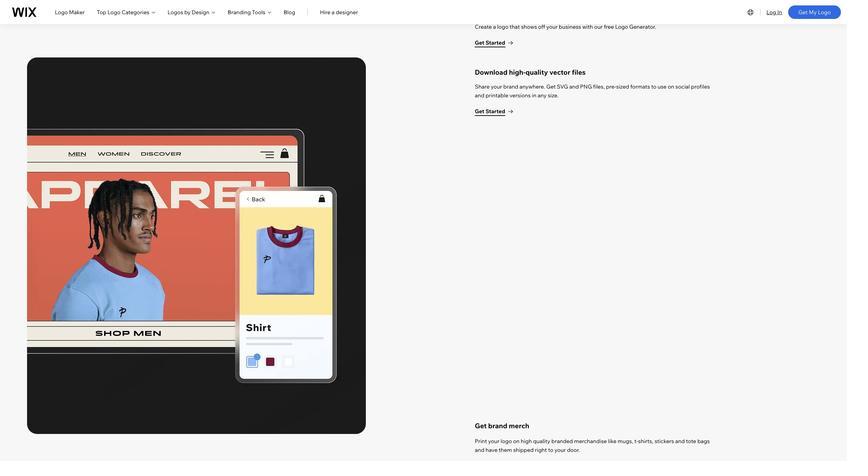 Task type: describe. For each thing, give the bounding box(es) containing it.
branding
[[228, 9, 251, 15]]

get down share
[[475, 108, 485, 115]]

png
[[581, 83, 593, 90]]

hire
[[320, 9, 331, 15]]

top logo categories
[[97, 9, 149, 15]]

apparel site featuring a man wearing a shirt with a 'p' brand logo on chest. adjacent popout featuring shirt color options. image
[[27, 58, 366, 435]]

branding tools button
[[228, 8, 272, 16]]

in
[[532, 92, 537, 99]]

size.
[[548, 92, 559, 99]]

them
[[499, 447, 513, 454]]

on inside print your logo on high quality branded merchandise like mugs, t-shirts, stickers and tote bags and have them shipped right to your door.
[[514, 438, 520, 445]]

use
[[658, 83, 667, 90]]

printable
[[486, 92, 509, 99]]

branding tools
[[228, 9, 266, 15]]

get left my
[[799, 9, 809, 15]]

logo maker
[[55, 9, 85, 15]]

logos by design button
[[168, 8, 216, 16]]

versions
[[510, 92, 531, 99]]

formats
[[631, 83, 651, 90]]

shows
[[522, 23, 538, 30]]

download
[[475, 68, 508, 76]]

on inside share your brand anywhere. get svg and png files, pre-sized formats to use on social profiles and printable versions in any size.
[[669, 83, 675, 90]]

to inside print your logo on high quality branded merchandise like mugs, t-shirts, stickers and tote bags and have them shipped right to your door.
[[549, 447, 554, 454]]

and down the print
[[475, 447, 485, 454]]

have
[[486, 447, 498, 454]]

to inside share your brand anywhere. get svg and png files, pre-sized formats to use on social profiles and printable versions in any size.
[[652, 83, 657, 90]]

shipped
[[514, 447, 534, 454]]

create a logo that shows off your business with our free logo generator.
[[475, 23, 657, 30]]

log
[[767, 9, 777, 15]]

vector
[[550, 68, 571, 76]]

branded
[[552, 438, 574, 445]]

design
[[192, 9, 210, 15]]

print
[[475, 438, 487, 445]]

top logo categories button
[[97, 8, 156, 16]]

my
[[810, 9, 818, 15]]

1 started from the top
[[486, 39, 506, 46]]

with
[[583, 23, 594, 30]]

a for hire
[[332, 9, 335, 15]]

logo inside dropdown button
[[108, 9, 121, 15]]

tote
[[687, 438, 697, 445]]

by
[[185, 9, 191, 15]]

2 get started from the top
[[475, 108, 506, 115]]

hire a designer
[[320, 9, 358, 15]]

0 vertical spatial quality
[[526, 68, 549, 76]]

shirts,
[[639, 438, 654, 445]]

high
[[521, 438, 532, 445]]

logo for a
[[498, 23, 509, 30]]

in
[[778, 9, 783, 15]]

tools
[[252, 9, 266, 15]]

free
[[605, 23, 615, 30]]

logo left maker
[[55, 9, 68, 15]]

categories
[[122, 9, 149, 15]]

2 get started link from the top
[[475, 107, 516, 116]]

maker
[[69, 9, 85, 15]]

blog
[[284, 9, 296, 15]]

1 get started from the top
[[475, 39, 506, 46]]

a for create
[[494, 23, 496, 30]]

language selector, english selected image
[[747, 8, 756, 16]]

svg
[[557, 83, 569, 90]]

bags
[[698, 438, 711, 445]]



Task type: vqa. For each thing, say whether or not it's contained in the screenshot.
Studio
no



Task type: locate. For each thing, give the bounding box(es) containing it.
and right the svg
[[570, 83, 579, 90]]

brand
[[504, 83, 519, 90], [489, 422, 508, 431]]

get started down printable
[[475, 108, 506, 115]]

on
[[669, 83, 675, 90], [514, 438, 520, 445]]

quality up anywhere.
[[526, 68, 549, 76]]

to right right
[[549, 447, 554, 454]]

logo maker link
[[55, 8, 85, 16]]

a
[[332, 9, 335, 15], [494, 23, 496, 30]]

1 vertical spatial on
[[514, 438, 520, 445]]

designer
[[336, 9, 358, 15]]

files
[[572, 68, 586, 76]]

get started link down create
[[475, 38, 516, 48]]

our
[[595, 23, 603, 30]]

profiles
[[692, 83, 711, 90]]

your
[[547, 23, 558, 30], [491, 83, 503, 90], [489, 438, 500, 445], [555, 447, 566, 454]]

1 horizontal spatial to
[[652, 83, 657, 90]]

get started
[[475, 39, 506, 46], [475, 108, 506, 115]]

brand left "merch"
[[489, 422, 508, 431]]

on left high
[[514, 438, 520, 445]]

print your logo on high quality branded merchandise like mugs, t-shirts, stickers and tote bags and have them shipped right to your door.
[[475, 438, 711, 454]]

get up the print
[[475, 422, 487, 431]]

files,
[[594, 83, 605, 90]]

0 horizontal spatial a
[[332, 9, 335, 15]]

off
[[539, 23, 546, 30]]

social
[[676, 83, 691, 90]]

1 vertical spatial get started link
[[475, 107, 516, 116]]

t-
[[635, 438, 639, 445]]

1 horizontal spatial a
[[494, 23, 496, 30]]

sized
[[617, 83, 630, 90]]

get started down create
[[475, 39, 506, 46]]

your down branded
[[555, 447, 566, 454]]

get started link
[[475, 38, 516, 48], [475, 107, 516, 116]]

your inside share your brand anywhere. get svg and png files, pre-sized formats to use on social profiles and printable versions in any size.
[[491, 83, 503, 90]]

1 vertical spatial a
[[494, 23, 496, 30]]

your right off
[[547, 23, 558, 30]]

logos by design
[[168, 9, 210, 15]]

0 vertical spatial a
[[332, 9, 335, 15]]

0 horizontal spatial on
[[514, 438, 520, 445]]

door.
[[568, 447, 581, 454]]

started down create
[[486, 39, 506, 46]]

logo for your
[[501, 438, 512, 445]]

get my logo
[[799, 9, 832, 15]]

get inside share your brand anywhere. get svg and png files, pre-sized formats to use on social profiles and printable versions in any size.
[[547, 83, 556, 90]]

0 vertical spatial get started link
[[475, 38, 516, 48]]

1 get started link from the top
[[475, 38, 516, 48]]

started down printable
[[486, 108, 506, 115]]

that
[[510, 23, 520, 30]]

right
[[536, 447, 548, 454]]

your up have
[[489, 438, 500, 445]]

any
[[538, 92, 547, 99]]

logos
[[168, 9, 183, 15]]

and
[[570, 83, 579, 90], [475, 92, 485, 99], [676, 438, 686, 445], [475, 447, 485, 454]]

logo right free
[[616, 23, 629, 30]]

a right "hire"
[[332, 9, 335, 15]]

0 vertical spatial logo
[[498, 23, 509, 30]]

like
[[609, 438, 617, 445]]

quality up right
[[534, 438, 551, 445]]

stickers
[[655, 438, 675, 445]]

brand up versions on the right of page
[[504, 83, 519, 90]]

and left tote
[[676, 438, 686, 445]]

mugs,
[[618, 438, 634, 445]]

get
[[799, 9, 809, 15], [475, 39, 485, 46], [547, 83, 556, 90], [475, 108, 485, 115], [475, 422, 487, 431]]

and down share
[[475, 92, 485, 99]]

1 vertical spatial brand
[[489, 422, 508, 431]]

1 vertical spatial get started
[[475, 108, 506, 115]]

business
[[559, 23, 582, 30]]

0 vertical spatial on
[[669, 83, 675, 90]]

2 started from the top
[[486, 108, 506, 115]]

hire a designer link
[[320, 8, 358, 16]]

1 horizontal spatial on
[[669, 83, 675, 90]]

1 vertical spatial to
[[549, 447, 554, 454]]

brand inside share your brand anywhere. get svg and png files, pre-sized formats to use on social profiles and printable versions in any size.
[[504, 83, 519, 90]]

1 vertical spatial quality
[[534, 438, 551, 445]]

quality inside print your logo on high quality branded merchandise like mugs, t-shirts, stickers and tote bags and have them shipped right to your door.
[[534, 438, 551, 445]]

share your brand anywhere. get svg and png files, pre-sized formats to use on social profiles and printable versions in any size.
[[475, 83, 711, 99]]

logo up them
[[501, 438, 512, 445]]

0 vertical spatial get started
[[475, 39, 506, 46]]

create
[[475, 23, 492, 30]]

get my logo link
[[789, 5, 842, 19]]

high-
[[510, 68, 526, 76]]

your up printable
[[491, 83, 503, 90]]

on right use
[[669, 83, 675, 90]]

0 vertical spatial started
[[486, 39, 506, 46]]

pre-
[[607, 83, 617, 90]]

generator.
[[630, 23, 657, 30]]

logo right my
[[819, 9, 832, 15]]

log in link
[[767, 8, 783, 16]]

merchandise
[[575, 438, 607, 445]]

logo left that
[[498, 23, 509, 30]]

to left use
[[652, 83, 657, 90]]

anywhere.
[[520, 83, 546, 90]]

to
[[652, 83, 657, 90], [549, 447, 554, 454]]

0 horizontal spatial to
[[549, 447, 554, 454]]

merch
[[509, 422, 530, 431]]

logo
[[55, 9, 68, 15], [108, 9, 121, 15], [819, 9, 832, 15], [616, 23, 629, 30]]

logo inside print your logo on high quality branded merchandise like mugs, t-shirts, stickers and tote bags and have them shipped right to your door.
[[501, 438, 512, 445]]

quality
[[526, 68, 549, 76], [534, 438, 551, 445]]

blog link
[[284, 8, 296, 16]]

logo
[[498, 23, 509, 30], [501, 438, 512, 445]]

get brand merch
[[475, 422, 530, 431]]

share
[[475, 83, 490, 90]]

a right create
[[494, 23, 496, 30]]

get started link down printable
[[475, 107, 516, 116]]

1 vertical spatial started
[[486, 108, 506, 115]]

get up size.
[[547, 83, 556, 90]]

0 vertical spatial to
[[652, 83, 657, 90]]

logo right top
[[108, 9, 121, 15]]

top
[[97, 9, 106, 15]]

started
[[486, 39, 506, 46], [486, 108, 506, 115]]

1 vertical spatial logo
[[501, 438, 512, 445]]

get down create
[[475, 39, 485, 46]]

log in
[[767, 9, 783, 15]]

download high-quality vector files
[[475, 68, 586, 76]]

0 vertical spatial brand
[[504, 83, 519, 90]]



